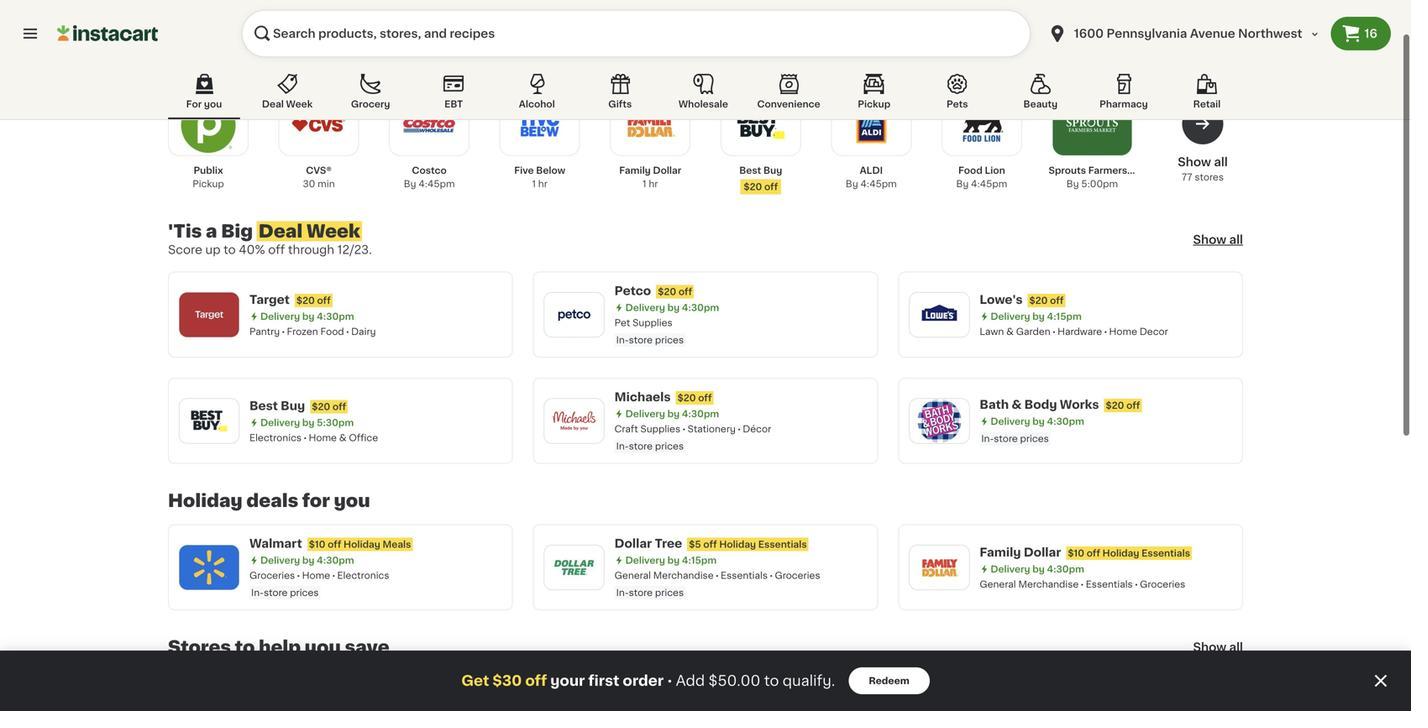 Task type: describe. For each thing, give the bounding box(es) containing it.
show inside show all 77 stores
[[1178, 156, 1211, 168]]

michaels $20 off
[[615, 391, 712, 403]]

dollar tree $5 off holiday essentials
[[615, 538, 807, 550]]

4:30pm for target
[[317, 312, 354, 321]]

1 vertical spatial to
[[235, 639, 255, 656]]

through
[[288, 244, 334, 256]]

retail button
[[1171, 71, 1243, 119]]

deal week
[[262, 100, 313, 109]]

0 horizontal spatial dollar
[[615, 538, 652, 550]]

lawn
[[980, 327, 1004, 336]]

farmers
[[1088, 166, 1127, 175]]

lowe's logo image
[[918, 293, 961, 337]]

pharmacy
[[1100, 100, 1148, 109]]

best buy logo image
[[187, 399, 231, 443]]

holiday deals for you
[[168, 492, 370, 510]]

delivery by 4:30pm for petco
[[626, 303, 719, 312]]

groceries home electronics in-store prices
[[249, 571, 389, 598]]

grocery button
[[334, 71, 407, 119]]

pet supplies in-store prices
[[615, 318, 684, 345]]

cvs® image
[[290, 97, 347, 154]]

stationery
[[688, 425, 736, 434]]

delivery for michaels
[[626, 410, 665, 419]]

delivery for walmart
[[260, 556, 300, 565]]

delivery by 4:30pm for target
[[260, 312, 354, 321]]

walmart logo image
[[187, 546, 231, 589]]

off inside walmart $10 off holiday meals
[[328, 540, 341, 549]]

1600 pennsylvania avenue northwest
[[1074, 28, 1302, 39]]

for you button
[[168, 71, 240, 119]]

up
[[205, 244, 221, 256]]

by for petco
[[667, 303, 680, 312]]

16 button
[[1331, 17, 1391, 50]]

big
[[221, 223, 253, 240]]

beauty
[[1024, 100, 1058, 109]]

aldi
[[860, 166, 883, 175]]

by inside food lion by 4:45pm
[[956, 179, 969, 189]]

pennsylvania
[[1107, 28, 1187, 39]]

off inside bath & body works $20 off
[[1127, 401, 1140, 410]]

five below image
[[511, 97, 568, 154]]

publix image
[[180, 97, 237, 154]]

delivery for target
[[260, 312, 300, 321]]

delivery by 4:30pm for michaels
[[626, 410, 719, 419]]

off down best buy image
[[764, 182, 778, 192]]

redeem button
[[849, 668, 930, 695]]

retail
[[1193, 100, 1221, 109]]

delivery by 5:30pm
[[260, 418, 354, 427]]

avenue
[[1190, 28, 1235, 39]]

office
[[349, 433, 378, 442]]

$20 inside bath & body works $20 off
[[1106, 401, 1124, 410]]

target
[[249, 294, 290, 306]]

petco logo image
[[552, 293, 596, 337]]

5:30pm
[[317, 418, 354, 427]]

0 vertical spatial buy
[[764, 166, 782, 175]]

get $30 off your first order • add $50.00 to qualify.
[[461, 674, 835, 688]]

tab panel containing 'tis a big
[[160, 88, 1252, 711]]

0 horizontal spatial buy
[[281, 400, 305, 412]]

$30
[[493, 674, 522, 688]]

16
[[1365, 28, 1378, 39]]

score
[[168, 244, 202, 256]]

petco $20 off
[[615, 285, 692, 297]]

a
[[206, 223, 217, 240]]

2 show all button from the top
[[1193, 639, 1243, 656]]

dollar for family dollar 1 hr
[[653, 166, 681, 175]]

$20 up delivery by 5:30pm
[[312, 402, 330, 411]]

0 vertical spatial electronics
[[249, 433, 302, 442]]

groceries for general merchandise essentials groceries
[[1140, 580, 1186, 589]]

alcohol button
[[501, 71, 573, 119]]

merchandise for general merchandise essentials groceries in-store prices
[[653, 571, 714, 580]]

all inside show all 77 stores
[[1214, 156, 1228, 168]]

frozen
[[287, 327, 318, 336]]

essentials inside general merchandise essentials groceries in-store prices
[[721, 571, 768, 580]]

show all 77 stores
[[1178, 156, 1228, 182]]

2 1600 pennsylvania avenue northwest button from the left
[[1047, 10, 1321, 57]]

northwest
[[1238, 28, 1302, 39]]

family dollar logo image
[[918, 546, 961, 589]]

for
[[302, 492, 330, 510]]

Search field
[[242, 10, 1030, 57]]

dairy
[[351, 327, 376, 336]]

bath & body works logo image
[[918, 399, 961, 443]]

deal inside the deal week button
[[262, 100, 284, 109]]

family for family dollar $10 off holiday essentials
[[980, 547, 1021, 558]]

in- inside general merchandise essentials groceries in-store prices
[[616, 588, 629, 598]]

aldi by 4:45pm
[[846, 166, 897, 189]]

in- inside groceries home electronics in-store prices
[[251, 588, 264, 598]]

prices down body at the bottom right
[[1020, 434, 1049, 444]]

1 1600 pennsylvania avenue northwest button from the left
[[1037, 10, 1331, 57]]

for
[[186, 100, 202, 109]]

works
[[1060, 399, 1099, 411]]

by for target
[[302, 312, 315, 321]]

delivery by 4:30pm for bath
[[991, 417, 1084, 426]]

décor
[[743, 425, 771, 434]]

4:30pm for michaels
[[682, 410, 719, 419]]

4:45pm for costco
[[419, 179, 455, 189]]

1 right cvs® 'image' on the left of the page
[[351, 95, 355, 105]]

off inside lowe's $20 off
[[1050, 296, 1064, 305]]

hr for dollar
[[649, 179, 658, 189]]

delivery by 4:30pm for walmart
[[260, 556, 354, 565]]

•
[[667, 674, 672, 688]]

pickup inside tab panel
[[193, 179, 224, 189]]

bath
[[980, 399, 1009, 411]]

deals
[[246, 492, 298, 510]]

0 horizontal spatial best
[[249, 400, 278, 412]]

first
[[588, 674, 619, 688]]

show all for second show all popup button from the bottom
[[1193, 234, 1243, 246]]

off inside petco $20 off
[[679, 287, 692, 297]]

$10 inside walmart $10 off holiday meals
[[309, 540, 325, 549]]

costco
[[412, 166, 447, 175]]

1 show all button from the top
[[1193, 231, 1243, 248]]

store down bath
[[994, 434, 1018, 444]]

aldi image
[[843, 97, 900, 154]]

craft
[[615, 425, 638, 434]]

target $20 off
[[249, 294, 331, 306]]

week inside button
[[286, 100, 313, 109]]

$10 inside family dollar $10 off holiday essentials
[[1068, 549, 1084, 558]]

pet
[[615, 318, 630, 328]]

by inside costco by 4:45pm
[[404, 179, 416, 189]]

electronics inside groceries home electronics in-store prices
[[337, 571, 389, 580]]

$20 down best buy image
[[744, 182, 762, 192]]

publix pickup
[[193, 166, 224, 189]]

wholesale button
[[667, 71, 740, 119]]

delivery for bath
[[991, 417, 1030, 426]]

garden
[[1016, 327, 1051, 336]]

by inside sprouts farmers market by 5:00pm
[[1067, 179, 1079, 189]]

shop categories tab list
[[168, 71, 1243, 119]]

off inside michaels $20 off
[[698, 394, 712, 403]]

'tis
[[168, 223, 202, 240]]

walmart
[[249, 538, 302, 550]]

delivery for lowe's
[[991, 312, 1030, 321]]

market
[[1130, 166, 1163, 175]]

& for lawn
[[1006, 327, 1014, 336]]

electronics home & office
[[249, 433, 378, 442]]

lion
[[985, 166, 1005, 175]]

in-store prices
[[981, 434, 1049, 444]]

order
[[623, 674, 664, 688]]

pickup button
[[838, 71, 910, 119]]

30
[[303, 179, 315, 189]]

1 right costco image
[[462, 95, 465, 105]]

stores to help you save
[[168, 639, 389, 656]]

pharmacy button
[[1088, 71, 1160, 119]]

your
[[550, 674, 585, 688]]

40%
[[239, 244, 265, 256]]

family dollar image
[[622, 97, 679, 154]]

4:30pm for family dollar
[[1047, 565, 1084, 574]]

min
[[318, 179, 335, 189]]

show for 1st show all popup button from the bottom
[[1193, 642, 1227, 654]]

prices inside craft supplies stationery décor in-store prices
[[655, 442, 684, 451]]

deal week button
[[251, 71, 323, 119]]

ebt button
[[418, 71, 490, 119]]



Task type: vqa. For each thing, say whether or not it's contained in the screenshot.
Electronics link
no



Task type: locate. For each thing, give the bounding box(es) containing it.
in- inside pet supplies in-store prices
[[616, 336, 629, 345]]

merchandise for general merchandise essentials groceries
[[1018, 580, 1079, 589]]

off up stationery
[[698, 394, 712, 403]]

pantry frozen food dairy
[[249, 327, 376, 336]]

delivery by 4:30pm down body at the bottom right
[[991, 417, 1084, 426]]

holiday right $5 on the left of page
[[719, 540, 756, 549]]

0 horizontal spatial general
[[615, 571, 651, 580]]

to inside 'tis a big deal week score up to 40% off through 12/23.
[[224, 244, 236, 256]]

grocery
[[351, 100, 390, 109]]

$20
[[744, 182, 762, 192], [658, 287, 676, 297], [296, 296, 315, 305], [1029, 296, 1048, 305], [678, 394, 696, 403], [1106, 401, 1124, 410], [312, 402, 330, 411]]

None search field
[[242, 10, 1030, 57]]

1 by from the left
[[404, 179, 416, 189]]

delivery down tree
[[626, 556, 665, 565]]

1 vertical spatial deal
[[259, 223, 303, 240]]

you right for in the top left of the page
[[204, 100, 222, 109]]

2 vertical spatial show
[[1193, 642, 1227, 654]]

4:45pm inside food lion by 4:45pm
[[971, 179, 1007, 189]]

0 horizontal spatial $10
[[309, 540, 325, 549]]

1 horizontal spatial 4:15pm
[[1047, 312, 1082, 321]]

2 4:45pm from the left
[[861, 179, 897, 189]]

delivery down michaels
[[626, 410, 665, 419]]

4:45pm down costco
[[419, 179, 455, 189]]

you right help
[[305, 639, 341, 656]]

2 vertical spatial you
[[305, 639, 341, 656]]

off up groceries home electronics in-store prices
[[328, 540, 341, 549]]

1 vertical spatial show all button
[[1193, 639, 1243, 656]]

prices down tree
[[655, 588, 684, 598]]

1 vertical spatial show
[[1193, 234, 1227, 246]]

holiday inside dollar tree $5 off holiday essentials
[[719, 540, 756, 549]]

show all
[[1193, 234, 1243, 246], [1193, 642, 1243, 654]]

delivery up the in-store prices
[[991, 417, 1030, 426]]

0 horizontal spatial food
[[320, 327, 344, 336]]

supplies inside pet supplies in-store prices
[[633, 318, 673, 328]]

by for bath
[[1033, 417, 1045, 426]]

electronics down delivery by 5:30pm
[[249, 433, 302, 442]]

food lion image
[[953, 97, 1010, 154]]

delivery down target $20 off
[[260, 312, 300, 321]]

4:30pm for bath & body works
[[1047, 417, 1084, 426]]

cvs®
[[306, 166, 332, 175]]

off inside treatment tracker modal dialog
[[525, 674, 547, 688]]

0 vertical spatial to
[[224, 244, 236, 256]]

ebt
[[444, 100, 463, 109]]

0 horizontal spatial merchandise
[[653, 571, 714, 580]]

essentials
[[758, 540, 807, 549], [1142, 549, 1190, 558], [721, 571, 768, 580], [1086, 580, 1133, 589]]

food inside food lion by 4:45pm
[[958, 166, 983, 175]]

to right 'up'
[[224, 244, 236, 256]]

$50.00
[[709, 674, 761, 688]]

by up pantry frozen food dairy
[[302, 312, 315, 321]]

1 vertical spatial pickup
[[193, 179, 224, 189]]

best down best buy image
[[739, 166, 761, 175]]

stores
[[168, 639, 231, 656]]

$20 inside lowe's $20 off
[[1029, 296, 1048, 305]]

$20 right petco on the top left of page
[[658, 287, 676, 297]]

1 horizontal spatial electronics
[[337, 571, 389, 580]]

craft supplies stationery décor in-store prices
[[615, 425, 771, 451]]

0 vertical spatial family
[[619, 166, 651, 175]]

2 horizontal spatial dollar
[[1024, 547, 1061, 558]]

buy down best buy image
[[764, 166, 782, 175]]

4:45pm inside costco by 4:45pm
[[419, 179, 455, 189]]

dollar inside family dollar 1 hr
[[653, 166, 681, 175]]

dollar for family dollar $10 off holiday essentials
[[1024, 547, 1061, 558]]

0 horizontal spatial family
[[619, 166, 651, 175]]

1 vertical spatial buy
[[281, 400, 305, 412]]

home down 5:30pm
[[309, 433, 337, 442]]

$20 inside michaels $20 off
[[678, 394, 696, 403]]

deal inside 'tis a big deal week score up to 40% off through 12/23.
[[259, 223, 303, 240]]

0 vertical spatial supplies
[[633, 318, 673, 328]]

groceries inside general merchandise essentials groceries in-store prices
[[775, 571, 820, 580]]

off inside target $20 off
[[317, 296, 331, 305]]

by for walmart
[[302, 556, 315, 565]]

to inside treatment tracker modal dialog
[[764, 674, 779, 688]]

redeem
[[869, 677, 910, 686]]

2 vertical spatial home
[[302, 571, 330, 580]]

4:30pm up pantry frozen food dairy
[[317, 312, 354, 321]]

holiday inside family dollar $10 off holiday essentials
[[1103, 549, 1139, 558]]

4:45pm for aldi
[[861, 179, 897, 189]]

best inside "best buy $20 off"
[[739, 166, 761, 175]]

holiday up walmart logo
[[168, 492, 243, 510]]

sprouts
[[1049, 166, 1086, 175]]

family inside family dollar 1 hr
[[619, 166, 651, 175]]

1 vertical spatial food
[[320, 327, 344, 336]]

2 by from the left
[[846, 179, 858, 189]]

michaels
[[615, 391, 671, 403]]

general right dollar tree logo
[[615, 571, 651, 580]]

home for groceries home electronics in-store prices
[[302, 571, 330, 580]]

4:45pm
[[419, 179, 455, 189], [861, 179, 897, 189], [971, 179, 1007, 189]]

by for lowe's
[[1033, 312, 1045, 321]]

delivery by 4:15pm for tree
[[626, 556, 717, 565]]

delivery by 4:30pm up general merchandise essentials groceries
[[991, 565, 1084, 574]]

hardware
[[1058, 327, 1102, 336]]

hr down below
[[538, 179, 548, 189]]

best buy image
[[732, 97, 789, 154]]

show all button
[[1193, 231, 1243, 248], [1193, 639, 1243, 656]]

$10 up general merchandise essentials groceries
[[1068, 549, 1084, 558]]

tab panel
[[160, 88, 1252, 711]]

4:30pm up general merchandise essentials groceries
[[1047, 565, 1084, 574]]

delivery up electronics home & office
[[260, 418, 300, 427]]

to left help
[[235, 639, 255, 656]]

to
[[224, 244, 236, 256], [235, 639, 255, 656], [764, 674, 779, 688]]

by down costco
[[404, 179, 416, 189]]

groceries inside groceries home electronics in-store prices
[[249, 571, 295, 580]]

merchandise down family dollar $10 off holiday essentials
[[1018, 580, 1079, 589]]

1 horizontal spatial 4:45pm
[[861, 179, 897, 189]]

holiday left 'meals'
[[344, 540, 380, 549]]

beauty button
[[1005, 71, 1077, 119]]

supplies for petco
[[633, 318, 673, 328]]

delivery by 4:15pm for $20
[[991, 312, 1082, 321]]

publix
[[194, 166, 223, 175]]

delivery by 4:30pm down michaels $20 off
[[626, 410, 719, 419]]

1 inside the five below 1 hr
[[532, 179, 536, 189]]

in- down walmart
[[251, 588, 264, 598]]

merchandise down $5 on the left of page
[[653, 571, 714, 580]]

alcohol
[[519, 100, 555, 109]]

4:15pm up lawn & garden hardware home decor
[[1047, 312, 1082, 321]]

1 vertical spatial all
[[1229, 234, 1243, 246]]

4:45pm inside aldi by 4:45pm
[[861, 179, 897, 189]]

delivery for petco
[[626, 303, 665, 312]]

food lion by 4:45pm
[[956, 166, 1007, 189]]

& right bath
[[1012, 399, 1022, 411]]

1 vertical spatial supplies
[[641, 425, 681, 434]]

pickup up aldi
[[858, 100, 891, 109]]

2 vertical spatial all
[[1229, 642, 1243, 654]]

4:15pm down $5 on the left of page
[[682, 556, 717, 565]]

supplies right pet
[[633, 318, 673, 328]]

prices down petco $20 off
[[655, 336, 684, 345]]

by inside aldi by 4:45pm
[[846, 179, 858, 189]]

week up cvs®
[[286, 100, 313, 109]]

all
[[1214, 156, 1228, 168], [1229, 234, 1243, 246], [1229, 642, 1243, 654]]

by down petco $20 off
[[667, 303, 680, 312]]

delivery by 4:15pm
[[991, 312, 1082, 321], [626, 556, 717, 565]]

deal
[[262, 100, 284, 109], [259, 223, 303, 240]]

1 vertical spatial 4:15pm
[[682, 556, 717, 565]]

essentials inside family dollar $10 off holiday essentials
[[1142, 549, 1190, 558]]

delivery by 4:30pm up frozen
[[260, 312, 354, 321]]

deal up 40%
[[259, 223, 303, 240]]

off inside 'tis a big deal week score up to 40% off through 12/23.
[[268, 244, 285, 256]]

dollar tree logo image
[[552, 546, 596, 589]]

1 horizontal spatial dollar
[[653, 166, 681, 175]]

in- down bath
[[981, 434, 994, 444]]

2 show all from the top
[[1193, 642, 1243, 654]]

get
[[461, 674, 489, 688]]

general for general merchandise essentials groceries
[[980, 580, 1016, 589]]

merchandise inside general merchandise essentials groceries in-store prices
[[653, 571, 714, 580]]

1 horizontal spatial best
[[739, 166, 761, 175]]

0 vertical spatial show all
[[1193, 234, 1243, 246]]

delivery
[[626, 303, 665, 312], [260, 312, 300, 321], [991, 312, 1030, 321], [626, 410, 665, 419], [991, 417, 1030, 426], [260, 418, 300, 427], [260, 556, 300, 565], [626, 556, 665, 565], [991, 565, 1030, 574]]

help
[[259, 639, 301, 656]]

1 hr from the left
[[538, 179, 548, 189]]

$20 inside target $20 off
[[296, 296, 315, 305]]

2 hr from the left
[[649, 179, 658, 189]]

michaels logo image
[[552, 399, 596, 443]]

0 vertical spatial deal
[[262, 100, 284, 109]]

sprouts farmers market by 5:00pm
[[1049, 166, 1163, 189]]

in- down 'craft'
[[616, 442, 629, 451]]

dollar
[[653, 166, 681, 175], [615, 538, 652, 550], [1024, 547, 1061, 558]]

4:30pm up stationery
[[682, 410, 719, 419]]

add
[[676, 674, 705, 688]]

3 4:45pm from the left
[[971, 179, 1007, 189]]

4:15pm for tree
[[682, 556, 717, 565]]

0 horizontal spatial hr
[[538, 179, 548, 189]]

you right for
[[334, 492, 370, 510]]

1 show all from the top
[[1193, 234, 1243, 246]]

0 horizontal spatial groceries
[[249, 571, 295, 580]]

1 horizontal spatial food
[[958, 166, 983, 175]]

hr for below
[[538, 179, 548, 189]]

'tis a big deal week score up to 40% off through 12/23.
[[168, 223, 372, 256]]

$20 right works
[[1106, 401, 1124, 410]]

0 horizontal spatial pickup
[[193, 179, 224, 189]]

supplies down michaels $20 off
[[641, 425, 681, 434]]

week
[[286, 100, 313, 109], [306, 223, 360, 240]]

1 horizontal spatial buy
[[764, 166, 782, 175]]

off right $30
[[525, 674, 547, 688]]

best up delivery by 5:30pm
[[249, 400, 278, 412]]

1 vertical spatial you
[[334, 492, 370, 510]]

& for bath
[[1012, 399, 1022, 411]]

2 horizontal spatial 4:45pm
[[971, 179, 1007, 189]]

general merchandise essentials groceries in-store prices
[[615, 571, 820, 598]]

week inside 'tis a big deal week score up to 40% off through 12/23.
[[306, 223, 360, 240]]

0 horizontal spatial delivery by 4:15pm
[[626, 556, 717, 565]]

walmart $10 off holiday meals
[[249, 538, 411, 550]]

bath & body works $20 off
[[980, 399, 1140, 411]]

by up groceries home electronics in-store prices
[[302, 556, 315, 565]]

hr inside the five below 1 hr
[[538, 179, 548, 189]]

family for family dollar 1 hr
[[619, 166, 651, 175]]

you for stores to help you save
[[305, 639, 341, 656]]

by up general merchandise essentials groceries
[[1033, 565, 1045, 574]]

you
[[204, 100, 222, 109], [334, 492, 370, 510], [305, 639, 341, 656]]

1 down five
[[532, 179, 536, 189]]

for you
[[186, 100, 222, 109]]

0 horizontal spatial 4:45pm
[[419, 179, 455, 189]]

4:30pm for petco
[[682, 303, 719, 312]]

prices inside groceries home electronics in-store prices
[[290, 588, 319, 598]]

pickup
[[858, 100, 891, 109], [193, 179, 224, 189]]

by for dollar
[[667, 556, 680, 565]]

1 vertical spatial best buy $20 off
[[249, 400, 346, 412]]

delivery down walmart
[[260, 556, 300, 565]]

food right frozen
[[320, 327, 344, 336]]

2 vertical spatial to
[[764, 674, 779, 688]]

best buy $20 off up delivery by 5:30pm
[[249, 400, 346, 412]]

0 vertical spatial home
[[1109, 327, 1137, 336]]

by for michaels
[[667, 410, 680, 419]]

0 vertical spatial best
[[739, 166, 761, 175]]

cvs® 30 min
[[303, 166, 335, 189]]

five below 1 hr
[[514, 166, 565, 189]]

treatment tracker modal dialog
[[0, 651, 1411, 711]]

delivery by 4:30pm for family
[[991, 565, 1084, 574]]

store inside craft supplies stationery décor in-store prices
[[629, 442, 653, 451]]

12/23.
[[337, 244, 372, 256]]

body
[[1025, 399, 1057, 411]]

in- inside craft supplies stationery décor in-store prices
[[616, 442, 629, 451]]

0 vertical spatial show
[[1178, 156, 1211, 168]]

qualify.
[[783, 674, 835, 688]]

off right petco on the top left of page
[[679, 287, 692, 297]]

essentials inside dollar tree $5 off holiday essentials
[[758, 540, 807, 549]]

pickup inside button
[[858, 100, 891, 109]]

3 by from the left
[[956, 179, 969, 189]]

save
[[345, 639, 389, 656]]

in- down pet
[[616, 336, 629, 345]]

food
[[958, 166, 983, 175], [320, 327, 344, 336]]

1 horizontal spatial family
[[980, 547, 1021, 558]]

to right $50.00
[[764, 674, 779, 688]]

prices inside pet supplies in-store prices
[[655, 336, 684, 345]]

delivery down lowe's
[[991, 312, 1030, 321]]

0 vertical spatial best buy $20 off
[[739, 166, 782, 192]]

home inside groceries home electronics in-store prices
[[302, 571, 330, 580]]

1 vertical spatial best
[[249, 400, 278, 412]]

target logo image
[[187, 293, 231, 337]]

you inside button
[[204, 100, 222, 109]]

supplies for michaels
[[641, 425, 681, 434]]

1 vertical spatial &
[[1012, 399, 1022, 411]]

in- right dollar tree logo
[[616, 588, 629, 598]]

1 horizontal spatial delivery by 4:15pm
[[991, 312, 1082, 321]]

by down aldi image
[[846, 179, 858, 189]]

by for best
[[302, 418, 315, 427]]

1 inside family dollar 1 hr
[[643, 179, 646, 189]]

1 vertical spatial family
[[980, 547, 1021, 558]]

by down the food lion image at right top
[[956, 179, 969, 189]]

show all for 1st show all popup button from the bottom
[[1193, 642, 1243, 654]]

by
[[667, 303, 680, 312], [302, 312, 315, 321], [1033, 312, 1045, 321], [667, 410, 680, 419], [1033, 417, 1045, 426], [302, 418, 315, 427], [302, 556, 315, 565], [667, 556, 680, 565], [1033, 565, 1045, 574]]

general inside general merchandise essentials groceries in-store prices
[[615, 571, 651, 580]]

general
[[615, 571, 651, 580], [980, 580, 1016, 589]]

$10
[[309, 540, 325, 549], [1068, 549, 1084, 558]]

sprouts farmers market image
[[1064, 97, 1121, 154]]

pantry
[[249, 327, 280, 336]]

week up '12/23.'
[[306, 223, 360, 240]]

family right family dollar logo
[[980, 547, 1021, 558]]

off right 40%
[[268, 244, 285, 256]]

off inside family dollar $10 off holiday essentials
[[1087, 549, 1100, 558]]

0 vertical spatial show all button
[[1193, 231, 1243, 248]]

instacart image
[[57, 24, 158, 44]]

prices down walmart $10 off holiday meals
[[290, 588, 319, 598]]

off up general merchandise essentials groceries
[[1087, 549, 1100, 558]]

0 vertical spatial pickup
[[858, 100, 891, 109]]

& down 5:30pm
[[339, 433, 347, 442]]

show for second show all popup button from the bottom
[[1193, 234, 1227, 246]]

food left lion
[[958, 166, 983, 175]]

by for family
[[1033, 565, 1045, 574]]

1600
[[1074, 28, 1104, 39]]

best buy $20 off down best buy image
[[739, 166, 782, 192]]

home
[[1109, 327, 1137, 336], [309, 433, 337, 442], [302, 571, 330, 580]]

1 horizontal spatial $10
[[1068, 549, 1084, 558]]

store down 'craft'
[[629, 442, 653, 451]]

store inside pet supplies in-store prices
[[629, 336, 653, 345]]

4:45pm down lion
[[971, 179, 1007, 189]]

by
[[404, 179, 416, 189], [846, 179, 858, 189], [956, 179, 969, 189], [1067, 179, 1079, 189]]

0 vertical spatial &
[[1006, 327, 1014, 336]]

gifts button
[[584, 71, 656, 119]]

0 vertical spatial all
[[1214, 156, 1228, 168]]

$20 inside petco $20 off
[[658, 287, 676, 297]]

home for electronics home & office
[[309, 433, 337, 442]]

merchandise
[[653, 571, 714, 580], [1018, 580, 1079, 589]]

off
[[764, 182, 778, 192], [268, 244, 285, 256], [679, 287, 692, 297], [317, 296, 331, 305], [1050, 296, 1064, 305], [698, 394, 712, 403], [1127, 401, 1140, 410], [333, 402, 346, 411], [328, 540, 341, 549], [703, 540, 717, 549], [1087, 549, 1100, 558], [525, 674, 547, 688]]

delivery for best
[[260, 418, 300, 427]]

2 vertical spatial &
[[339, 433, 347, 442]]

family dollar 1 hr
[[619, 166, 681, 189]]

4:15pm for $20
[[1047, 312, 1082, 321]]

off inside dollar tree $5 off holiday essentials
[[703, 540, 717, 549]]

prices inside general merchandise essentials groceries in-store prices
[[655, 588, 684, 598]]

1 4:45pm from the left
[[419, 179, 455, 189]]

4:30pm down walmart $10 off holiday meals
[[317, 556, 354, 565]]

dollar down 'family dollar' "image"
[[653, 166, 681, 175]]

groceries for general merchandise essentials groceries in-store prices
[[775, 571, 820, 580]]

0 vertical spatial food
[[958, 166, 983, 175]]

five
[[514, 166, 534, 175]]

by down michaels $20 off
[[667, 410, 680, 419]]

1 horizontal spatial hr
[[649, 179, 658, 189]]

general for general merchandise essentials groceries in-store prices
[[615, 571, 651, 580]]

by down tree
[[667, 556, 680, 565]]

4 by from the left
[[1067, 179, 1079, 189]]

1 horizontal spatial pickup
[[858, 100, 891, 109]]

4:30pm down bath & body works $20 off
[[1047, 417, 1084, 426]]

2 horizontal spatial groceries
[[1140, 580, 1186, 589]]

$5
[[689, 540, 701, 549]]

holiday inside walmart $10 off holiday meals
[[344, 540, 380, 549]]

deal left cvs® 'image' on the left of the page
[[262, 100, 284, 109]]

0 horizontal spatial electronics
[[249, 433, 302, 442]]

1 horizontal spatial groceries
[[775, 571, 820, 580]]

$20 up garden
[[1029, 296, 1048, 305]]

home down walmart $10 off holiday meals
[[302, 571, 330, 580]]

gifts
[[608, 100, 632, 109]]

by up garden
[[1033, 312, 1045, 321]]

delivery down petco $20 off
[[626, 303, 665, 312]]

1 vertical spatial delivery by 4:15pm
[[626, 556, 717, 565]]

stores
[[1195, 173, 1224, 182]]

1 vertical spatial home
[[309, 433, 337, 442]]

hr inside family dollar 1 hr
[[649, 179, 658, 189]]

0 horizontal spatial 4:15pm
[[682, 556, 717, 565]]

4:30pm down petco $20 off
[[682, 303, 719, 312]]

lawn & garden hardware home decor
[[980, 327, 1168, 336]]

store inside groceries home electronics in-store prices
[[264, 588, 288, 598]]

1 horizontal spatial general
[[980, 580, 1016, 589]]

0 vertical spatial you
[[204, 100, 222, 109]]

1 horizontal spatial merchandise
[[1018, 580, 1079, 589]]

delivery for dollar
[[626, 556, 665, 565]]

store inside general merchandise essentials groceries in-store prices
[[629, 588, 653, 598]]

1 vertical spatial show all
[[1193, 642, 1243, 654]]

hr down 'family dollar' "image"
[[649, 179, 658, 189]]

0 vertical spatial delivery by 4:15pm
[[991, 312, 1082, 321]]

off up lawn & garden hardware home decor
[[1050, 296, 1064, 305]]

& right lawn on the right top of the page
[[1006, 327, 1014, 336]]

1 vertical spatial week
[[306, 223, 360, 240]]

1 vertical spatial electronics
[[337, 571, 389, 580]]

delivery for family
[[991, 565, 1030, 574]]

5:00pm
[[1081, 179, 1118, 189]]

convenience
[[757, 100, 820, 109]]

general merchandise essentials groceries
[[980, 580, 1186, 589]]

show
[[1178, 156, 1211, 168], [1193, 234, 1227, 246], [1193, 642, 1227, 654]]

off up 5:30pm
[[333, 402, 346, 411]]

4:30pm for walmart
[[317, 556, 354, 565]]

costco image
[[401, 97, 458, 154]]

0 vertical spatial 4:15pm
[[1047, 312, 1082, 321]]

delivery by 4:15pm up garden
[[991, 312, 1082, 321]]

electronics down 'meals'
[[337, 571, 389, 580]]

off right $5 on the left of page
[[703, 540, 717, 549]]

general right family dollar logo
[[980, 580, 1016, 589]]

0 vertical spatial week
[[286, 100, 313, 109]]

77
[[1182, 173, 1192, 182]]

4:30pm
[[682, 303, 719, 312], [317, 312, 354, 321], [682, 410, 719, 419], [1047, 417, 1084, 426], [317, 556, 354, 565], [1047, 565, 1084, 574]]

supplies inside craft supplies stationery décor in-store prices
[[641, 425, 681, 434]]

you for holiday deals for you
[[334, 492, 370, 510]]

0 horizontal spatial best buy $20 off
[[249, 400, 346, 412]]

1 horizontal spatial best buy $20 off
[[739, 166, 782, 192]]



